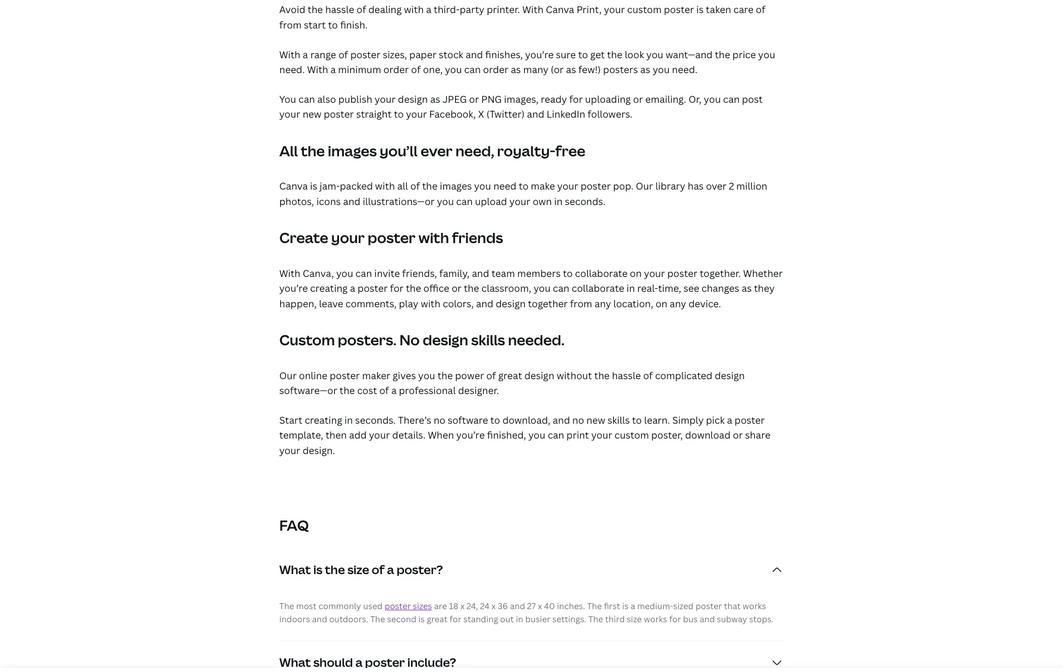 Task type: locate. For each thing, give the bounding box(es) containing it.
they
[[754, 282, 775, 295]]

0 vertical spatial creating
[[310, 282, 348, 295]]

a right first
[[631, 601, 635, 612]]

posters.
[[338, 330, 396, 350]]

0 horizontal spatial images
[[328, 141, 377, 161]]

0 horizontal spatial new
[[303, 108, 321, 121]]

a inside start creating in seconds. there's no software to download, and no new skills to learn. simply pick a poster template, then add your details. when you're finished, you can print your custom poster, download or share your design.
[[727, 414, 732, 427]]

maker
[[362, 369, 390, 382]]

to left the learn.
[[632, 414, 642, 427]]

of down paper on the top
[[411, 63, 421, 76]]

the inside avoid the hassle of dealing with a third-party printer. with canva print, your custom poster is taken care of from start to finish.
[[308, 3, 323, 16]]

1 horizontal spatial our
[[636, 180, 653, 193]]

1 vertical spatial great
[[427, 614, 448, 625]]

0 vertical spatial canva
[[546, 3, 574, 16]]

a inside with canva, you can invite friends, family, and team members to collaborate on your poster together. whether you're creating a poster for the office or the classroom, you can collaborate in real-time, see changes as they happen, leave comments, play with colors, and design together from any location, on any device.
[[350, 282, 355, 295]]

finished,
[[487, 429, 526, 442]]

0 vertical spatial seconds.
[[565, 195, 605, 208]]

packed
[[340, 180, 373, 193]]

1 horizontal spatial canva
[[546, 3, 574, 16]]

a left third-
[[426, 3, 431, 16]]

0 horizontal spatial size
[[347, 562, 369, 578]]

0 vertical spatial great
[[498, 369, 522, 382]]

the right all
[[301, 141, 325, 161]]

get
[[590, 48, 605, 61]]

poster left taken at the right
[[664, 3, 694, 16]]

print,
[[576, 3, 602, 16]]

time,
[[658, 282, 681, 295]]

order down finishes,
[[483, 63, 508, 76]]

0 horizontal spatial great
[[427, 614, 448, 625]]

a inside what is the size of a poster? dropdown button
[[387, 562, 394, 578]]

0 horizontal spatial order
[[383, 63, 409, 76]]

or inside start creating in seconds. there's no software to download, and no new skills to learn. simply pick a poster template, then add your details. when you're finished, you can print your custom poster, download or share your design.
[[733, 429, 743, 442]]

1 no from the left
[[434, 414, 445, 427]]

any down time,
[[670, 297, 686, 310]]

is right what on the left of page
[[313, 562, 322, 578]]

hassle inside avoid the hassle of dealing with a third-party printer. with canva print, your custom poster is taken care of from start to finish.
[[325, 3, 354, 16]]

is left the jam- at the top
[[310, 180, 317, 193]]

you down stock
[[445, 63, 462, 76]]

no up print
[[572, 414, 584, 427]]

sized
[[673, 601, 694, 612]]

creating up then
[[305, 414, 342, 427]]

0 vertical spatial hassle
[[325, 3, 354, 16]]

to inside with a range of poster sizes, paper stock and finishes, you're sure to get the look you want—and the price you need. with a minimum order of one, you can order as many (or as few!) posters as you need.
[[578, 48, 588, 61]]

software
[[448, 414, 488, 427]]

with inside with canva, you can invite friends, family, and team members to collaborate on your poster together. whether you're creating a poster for the office or the classroom, you can collaborate in real-time, see changes as they happen, leave comments, play with colors, and design together from any location, on any device.
[[279, 267, 300, 280]]

ready
[[541, 93, 567, 106]]

free
[[555, 141, 585, 161]]

1 vertical spatial hassle
[[612, 369, 641, 382]]

1 horizontal spatial size
[[627, 614, 642, 625]]

of right cost
[[379, 384, 389, 397]]

great inside our online poster maker gives you the power of great design without the hassle of complicated design software—or the cost of a professional designer.
[[498, 369, 522, 382]]

and down classroom,
[[476, 297, 493, 310]]

over
[[706, 180, 727, 193]]

size inside dropdown button
[[347, 562, 369, 578]]

royalty-
[[497, 141, 555, 161]]

from inside with canva, you can invite friends, family, and team members to collaborate on your poster together. whether you're creating a poster for the office or the classroom, you can collaborate in real-time, see changes as they happen, leave comments, play with colors, and design together from any location, on any device.
[[570, 297, 592, 310]]

works
[[743, 601, 766, 612], [644, 614, 667, 625]]

creating
[[310, 282, 348, 295], [305, 414, 342, 427]]

is left taken at the right
[[696, 3, 704, 16]]

images up packed at the top
[[328, 141, 377, 161]]

on down time,
[[656, 297, 667, 310]]

custom
[[279, 330, 335, 350]]

png
[[481, 93, 502, 106]]

to inside avoid the hassle of dealing with a third-party printer. with canva print, your custom poster is taken care of from start to finish.
[[328, 18, 338, 32]]

2
[[729, 180, 734, 193]]

is inside avoid the hassle of dealing with a third-party printer. with canva print, your custom poster is taken care of from start to finish.
[[696, 3, 704, 16]]

1 vertical spatial our
[[279, 369, 297, 382]]

need.
[[279, 63, 305, 76], [672, 63, 697, 76]]

in
[[554, 195, 563, 208], [627, 282, 635, 295], [344, 414, 353, 427], [516, 614, 523, 625]]

taken
[[706, 3, 731, 16]]

1 horizontal spatial hassle
[[612, 369, 641, 382]]

design left "without"
[[524, 369, 554, 382]]

and inside you can also publish your design as jpeg or png images, ready for uploading or emailing. or, you can post your new poster straight to your facebook, x (twitter) and linkedin followers.
[[527, 108, 544, 121]]

0 vertical spatial skills
[[471, 330, 505, 350]]

in up add
[[344, 414, 353, 427]]

publish
[[338, 93, 372, 106]]

1 horizontal spatial seconds.
[[565, 195, 605, 208]]

0 horizontal spatial seconds.
[[355, 414, 396, 427]]

1 vertical spatial you're
[[279, 282, 308, 295]]

team
[[491, 267, 515, 280]]

your down icons
[[331, 228, 365, 248]]

can right you
[[298, 93, 315, 106]]

0 horizontal spatial x
[[460, 601, 465, 612]]

you inside our online poster maker gives you the power of great design without the hassle of complicated design software—or the cost of a professional designer.
[[418, 369, 435, 382]]

1 horizontal spatial new
[[586, 414, 605, 427]]

real-
[[637, 282, 658, 295]]

0 vertical spatial size
[[347, 562, 369, 578]]

in inside canva is jam-packed with all of the images you need to make your poster pop. our library has over 2 million photos, icons and illustrations—or you can upload your own in seconds.
[[554, 195, 563, 208]]

hassle
[[325, 3, 354, 16], [612, 369, 641, 382]]

photos,
[[279, 195, 314, 208]]

poster up see
[[667, 267, 697, 280]]

x right 18
[[460, 601, 465, 612]]

0 vertical spatial custom
[[627, 3, 662, 16]]

0 vertical spatial you're
[[525, 48, 554, 61]]

your left facebook,
[[406, 108, 427, 121]]

our right pop.
[[636, 180, 653, 193]]

all the images you'll ever need, royalty-free
[[279, 141, 585, 161]]

your right print,
[[604, 3, 625, 16]]

what
[[279, 562, 311, 578]]

creating inside with canva, you can invite friends, family, and team members to collaborate on your poster together. whether you're creating a poster for the office or the classroom, you can collaborate in real-time, see changes as they happen, leave comments, play with colors, and design together from any location, on any device.
[[310, 282, 348, 295]]

no
[[399, 330, 420, 350]]

1 horizontal spatial on
[[656, 297, 667, 310]]

0 horizontal spatial our
[[279, 369, 297, 382]]

1 vertical spatial size
[[627, 614, 642, 625]]

skills inside start creating in seconds. there's no software to download, and no new skills to learn. simply pick a poster template, then add your details. when you're finished, you can print your custom poster, download or share your design.
[[608, 414, 630, 427]]

1 horizontal spatial need.
[[672, 63, 697, 76]]

your up the real-
[[644, 267, 665, 280]]

with inside canva is jam-packed with all of the images you need to make your poster pop. our library has over 2 million photos, icons and illustrations—or you can upload your own in seconds.
[[375, 180, 395, 193]]

sizes
[[413, 601, 432, 612]]

creating up leave
[[310, 282, 348, 295]]

to right need
[[519, 180, 528, 193]]

a left the range
[[303, 48, 308, 61]]

0 horizontal spatial canva
[[279, 180, 308, 193]]

to inside you can also publish your design as jpeg or png images, ready for uploading or emailing. or, you can post your new poster straight to your facebook, x (twitter) and linkedin followers.
[[394, 108, 404, 121]]

or left share
[[733, 429, 743, 442]]

second
[[387, 614, 416, 625]]

members
[[517, 267, 561, 280]]

1 horizontal spatial from
[[570, 297, 592, 310]]

you right or,
[[704, 93, 721, 106]]

1 vertical spatial canva
[[279, 180, 308, 193]]

0 horizontal spatial skills
[[471, 330, 505, 350]]

a up comments,
[[350, 282, 355, 295]]

2 horizontal spatial x
[[538, 601, 542, 612]]

learn.
[[644, 414, 670, 427]]

canva left print,
[[546, 3, 574, 16]]

poster up bus
[[696, 601, 722, 612]]

as inside with canva, you can invite friends, family, and team members to collaborate on your poster together. whether you're creating a poster for the office or the classroom, you can collaborate in real-time, see changes as they happen, leave comments, play with colors, and design together from any location, on any device.
[[742, 282, 752, 295]]

our online poster maker gives you the power of great design without the hassle of complicated design software—or the cost of a professional designer.
[[279, 369, 745, 397]]

new inside you can also publish your design as jpeg or png images, ready for uploading or emailing. or, you can post your new poster straight to your facebook, x (twitter) and linkedin followers.
[[303, 108, 321, 121]]

invite
[[374, 267, 400, 280]]

1 horizontal spatial x
[[492, 601, 496, 612]]

1 vertical spatial new
[[586, 414, 605, 427]]

0 vertical spatial new
[[303, 108, 321, 121]]

1 vertical spatial from
[[570, 297, 592, 310]]

0 vertical spatial our
[[636, 180, 653, 193]]

poster
[[664, 3, 694, 16], [350, 48, 380, 61], [324, 108, 354, 121], [581, 180, 611, 193], [368, 228, 416, 248], [667, 267, 697, 280], [358, 282, 388, 295], [330, 369, 360, 382], [735, 414, 765, 427], [385, 601, 411, 612], [696, 601, 722, 612]]

paper
[[409, 48, 436, 61]]

0 horizontal spatial need.
[[279, 63, 305, 76]]

2 horizontal spatial you're
[[525, 48, 554, 61]]

your right print
[[591, 429, 612, 442]]

poster up share
[[735, 414, 765, 427]]

poster up second
[[385, 601, 411, 612]]

great inside are 18 x 24, 24 x 36 and 27 x 40 inches. the first is a medium-sized poster that works indoors and outdoors. the second is great for standing out in busier settings. the third size works for bus and subway stops.
[[427, 614, 448, 625]]

library
[[655, 180, 685, 193]]

settings.
[[552, 614, 586, 625]]

in right own
[[554, 195, 563, 208]]

your
[[604, 3, 625, 16], [375, 93, 396, 106], [279, 108, 300, 121], [406, 108, 427, 121], [557, 180, 578, 193], [509, 195, 530, 208], [331, 228, 365, 248], [644, 267, 665, 280], [369, 429, 390, 442], [591, 429, 612, 442], [279, 444, 300, 457]]

1 vertical spatial skills
[[608, 414, 630, 427]]

great down are
[[427, 614, 448, 625]]

your inside avoid the hassle of dealing with a third-party printer. with canva print, your custom poster is taken care of from start to finish.
[[604, 3, 625, 16]]

1 horizontal spatial images
[[440, 180, 472, 193]]

stock
[[439, 48, 463, 61]]

0 horizontal spatial you're
[[279, 282, 308, 295]]

posters
[[603, 63, 638, 76]]

pick
[[706, 414, 725, 427]]

the up start
[[308, 3, 323, 16]]

out
[[500, 614, 514, 625]]

1 horizontal spatial skills
[[608, 414, 630, 427]]

gives
[[393, 369, 416, 382]]

to left get at the top right of the page
[[578, 48, 588, 61]]

hassle inside our online poster maker gives you the power of great design without the hassle of complicated design software—or the cost of a professional designer.
[[612, 369, 641, 382]]

new up print
[[586, 414, 605, 427]]

finish.
[[340, 18, 368, 32]]

in inside are 18 x 24, 24 x 36 and 27 x 40 inches. the first is a medium-sized poster that works indoors and outdoors. the second is great for standing out in busier settings. the third size works for bus and subway stops.
[[516, 614, 523, 625]]

1 need. from the left
[[279, 63, 305, 76]]

the right "without"
[[594, 369, 610, 382]]

custom up look
[[627, 3, 662, 16]]

a inside are 18 x 24, 24 x 36 and 27 x 40 inches. the first is a medium-sized poster that works indoors and outdoors. the second is great for standing out in busier settings. the third size works for bus and subway stops.
[[631, 601, 635, 612]]

1 horizontal spatial no
[[572, 414, 584, 427]]

many
[[523, 63, 548, 76]]

custom
[[627, 3, 662, 16], [615, 429, 649, 442]]

and down packed at the top
[[343, 195, 360, 208]]

inches.
[[557, 601, 585, 612]]

0 horizontal spatial no
[[434, 414, 445, 427]]

the up the professional
[[437, 369, 453, 382]]

for down the invite
[[390, 282, 404, 295]]

as right (or
[[566, 63, 576, 76]]

custom inside avoid the hassle of dealing with a third-party printer. with canva print, your custom poster is taken care of from start to finish.
[[627, 3, 662, 16]]

1 horizontal spatial great
[[498, 369, 522, 382]]

with inside avoid the hassle of dealing with a third-party printer. with canva print, your custom poster is taken care of from start to finish.
[[522, 3, 543, 16]]

skills
[[471, 330, 505, 350], [608, 414, 630, 427]]

0 horizontal spatial from
[[279, 18, 302, 32]]

canva is jam-packed with all of the images you need to make your poster pop. our library has over 2 million photos, icons and illustrations—or you can upload your own in seconds.
[[279, 180, 767, 208]]

need
[[493, 180, 516, 193]]

from right together
[[570, 297, 592, 310]]

poster up cost
[[330, 369, 360, 382]]

1 vertical spatial creating
[[305, 414, 342, 427]]

1 vertical spatial images
[[440, 180, 472, 193]]

upload
[[475, 195, 507, 208]]

2 order from the left
[[483, 63, 508, 76]]

seconds. inside start creating in seconds. there's no software to download, and no new skills to learn. simply pick a poster template, then add your details. when you're finished, you can print your custom poster, download or share your design.
[[355, 414, 396, 427]]

a left poster?
[[387, 562, 394, 578]]

you're up happen,
[[279, 282, 308, 295]]

poster sizes link
[[385, 601, 432, 612]]

poster up comments,
[[358, 282, 388, 295]]

hassle up finish.
[[325, 3, 354, 16]]

works down the medium-
[[644, 614, 667, 625]]

you down members
[[534, 282, 551, 295]]

can inside start creating in seconds. there's no software to download, and no new skills to learn. simply pick a poster template, then add your details. when you're finished, you can print your custom poster, download or share your design.
[[548, 429, 564, 442]]

post
[[742, 93, 763, 106]]

size up the most commonly used poster sizes
[[347, 562, 369, 578]]

in right out
[[516, 614, 523, 625]]

new down also
[[303, 108, 321, 121]]

1 order from the left
[[383, 63, 409, 76]]

stops.
[[749, 614, 773, 625]]

poster inside with a range of poster sizes, paper stock and finishes, you're sure to get the look you want—and the price you need. with a minimum order of one, you can order as many (or as few!) posters as you need.
[[350, 48, 380, 61]]

start creating in seconds. there's no software to download, and no new skills to learn. simply pick a poster template, then add your details. when you're finished, you can print your custom poster, download or share your design.
[[279, 414, 770, 457]]

seconds. up add
[[355, 414, 396, 427]]

2 vertical spatial you're
[[456, 429, 485, 442]]

0 vertical spatial works
[[743, 601, 766, 612]]

1 vertical spatial seconds.
[[355, 414, 396, 427]]

a
[[426, 3, 431, 16], [303, 48, 308, 61], [330, 63, 336, 76], [350, 282, 355, 295], [391, 384, 397, 397], [727, 414, 732, 427], [387, 562, 394, 578], [631, 601, 635, 612]]

with inside avoid the hassle of dealing with a third-party printer. with canva print, your custom poster is taken care of from start to finish.
[[404, 3, 424, 16]]

leave
[[319, 297, 343, 310]]

most
[[296, 601, 317, 612]]

order
[[383, 63, 409, 76], [483, 63, 508, 76]]

0 horizontal spatial any
[[595, 297, 611, 310]]

a right "pick" on the bottom of the page
[[727, 414, 732, 427]]

with left canva, on the top left of page
[[279, 267, 300, 280]]

play
[[399, 297, 418, 310]]

x
[[460, 601, 465, 612], [492, 601, 496, 612], [538, 601, 542, 612]]

is inside dropdown button
[[313, 562, 322, 578]]

new inside start creating in seconds. there's no software to download, and no new skills to learn. simply pick a poster template, then add your details. when you're finished, you can print your custom poster, download or share your design.
[[586, 414, 605, 427]]

dealing
[[368, 3, 402, 16]]

for up linkedin
[[569, 93, 583, 106]]

1 vertical spatial collaborate
[[572, 282, 624, 295]]

0 horizontal spatial hassle
[[325, 3, 354, 16]]

minimum
[[338, 63, 381, 76]]

to up the finished,
[[490, 414, 500, 427]]

with left all at top left
[[375, 180, 395, 193]]

1 horizontal spatial you're
[[456, 429, 485, 442]]

for
[[569, 93, 583, 106], [390, 282, 404, 295], [450, 614, 461, 625], [669, 614, 681, 625]]

you're down software
[[456, 429, 485, 442]]

poster left pop.
[[581, 180, 611, 193]]

skills up power
[[471, 330, 505, 350]]

followers.
[[588, 108, 632, 121]]

size right third
[[627, 614, 642, 625]]

custom posters. no design skills needed.
[[279, 330, 565, 350]]

can left upload
[[456, 195, 473, 208]]

1 vertical spatial works
[[644, 614, 667, 625]]

poster inside our online poster maker gives you the power of great design without the hassle of complicated design software—or the cost of a professional designer.
[[330, 369, 360, 382]]

0 horizontal spatial works
[[644, 614, 667, 625]]

1 horizontal spatial order
[[483, 63, 508, 76]]

can up jpeg
[[464, 63, 481, 76]]

of inside canva is jam-packed with all of the images you need to make your poster pop. our library has over 2 million photos, icons and illustrations—or you can upload your own in seconds.
[[410, 180, 420, 193]]

0 vertical spatial on
[[630, 267, 642, 280]]

1 horizontal spatial works
[[743, 601, 766, 612]]

works up stops.
[[743, 601, 766, 612]]

1 horizontal spatial any
[[670, 297, 686, 310]]

you can also publish your design as jpeg or png images, ready for uploading or emailing. or, you can post your new poster straight to your facebook, x (twitter) and linkedin followers.
[[279, 93, 763, 121]]

x right 24 on the bottom of page
[[492, 601, 496, 612]]

you're up "many"
[[525, 48, 554, 61]]

and right stock
[[466, 48, 483, 61]]

for left bus
[[669, 614, 681, 625]]

need. down 'want—and'
[[672, 63, 697, 76]]

from
[[279, 18, 302, 32], [570, 297, 592, 310]]

you up the professional
[[418, 369, 435, 382]]

from inside avoid the hassle of dealing with a third-party printer. with canva print, your custom poster is taken care of from start to finish.
[[279, 18, 302, 32]]

0 vertical spatial from
[[279, 18, 302, 32]]

busier
[[525, 614, 550, 625]]

1 vertical spatial custom
[[615, 429, 649, 442]]

27
[[527, 601, 536, 612]]

and up print
[[553, 414, 570, 427]]

0 vertical spatial images
[[328, 141, 377, 161]]



Task type: describe. For each thing, give the bounding box(es) containing it.
you up emailing.
[[653, 63, 670, 76]]

emailing.
[[645, 93, 686, 106]]

1 x from the left
[[460, 601, 465, 612]]

location,
[[613, 297, 653, 310]]

linkedin
[[547, 108, 585, 121]]

used
[[363, 601, 382, 612]]

family,
[[439, 267, 470, 280]]

needed.
[[508, 330, 565, 350]]

design right no
[[423, 330, 468, 350]]

you'll
[[380, 141, 418, 161]]

add
[[349, 429, 367, 442]]

creating inside start creating in seconds. there's no software to download, and no new skills to learn. simply pick a poster template, then add your details. when you're finished, you can print your custom poster, download or share your design.
[[305, 414, 342, 427]]

can up together
[[553, 282, 569, 295]]

the left third
[[588, 614, 603, 625]]

office
[[423, 282, 449, 295]]

can inside canva is jam-packed with all of the images you need to make your poster pop. our library has over 2 million photos, icons and illustrations—or you can upload your own in seconds.
[[456, 195, 473, 208]]

3 x from the left
[[538, 601, 542, 612]]

poster inside you can also publish your design as jpeg or png images, ready for uploading or emailing. or, you can post your new poster straight to your facebook, x (twitter) and linkedin followers.
[[324, 108, 354, 121]]

all
[[397, 180, 408, 193]]

as down look
[[640, 63, 650, 76]]

outdoors.
[[329, 614, 368, 625]]

or left emailing.
[[633, 93, 643, 106]]

your right add
[[369, 429, 390, 442]]

0 horizontal spatial on
[[630, 267, 642, 280]]

images inside canva is jam-packed with all of the images you need to make your poster pop. our library has over 2 million photos, icons and illustrations—or you can upload your own in seconds.
[[440, 180, 472, 193]]

poster inside start creating in seconds. there's no software to download, and no new skills to learn. simply pick a poster template, then add your details. when you're finished, you can print your custom poster, download or share your design.
[[735, 414, 765, 427]]

medium-
[[637, 601, 673, 612]]

the up posters
[[607, 48, 622, 61]]

is right first
[[622, 601, 629, 612]]

you right look
[[646, 48, 663, 61]]

and down most
[[312, 614, 327, 625]]

for inside you can also publish your design as jpeg or png images, ready for uploading or emailing. or, you can post your new poster straight to your facebook, x (twitter) and linkedin followers.
[[569, 93, 583, 106]]

print
[[566, 429, 589, 442]]

indoors
[[279, 614, 310, 625]]

poster inside avoid the hassle of dealing with a third-party printer. with canva print, your custom poster is taken care of from start to finish.
[[664, 3, 694, 16]]

of up finish.
[[356, 3, 366, 16]]

of left complicated
[[643, 369, 653, 382]]

0 vertical spatial collaborate
[[575, 267, 628, 280]]

1 vertical spatial on
[[656, 297, 667, 310]]

to inside with canva, you can invite friends, family, and team members to collaborate on your poster together. whether you're creating a poster for the office or the classroom, you can collaborate in real-time, see changes as they happen, leave comments, play with colors, and design together from any location, on any device.
[[563, 267, 573, 280]]

or inside with canva, you can invite friends, family, and team members to collaborate on your poster together. whether you're creating a poster for the office or the classroom, you can collaborate in real-time, see changes as they happen, leave comments, play with colors, and design together from any location, on any device.
[[452, 282, 462, 295]]

or,
[[688, 93, 701, 106]]

the left price
[[715, 48, 730, 61]]

of right care
[[756, 3, 765, 16]]

your down template, on the bottom of page
[[279, 444, 300, 457]]

software—or
[[279, 384, 337, 397]]

of inside what is the size of a poster? dropdown button
[[372, 562, 385, 578]]

jam-
[[320, 180, 340, 193]]

a down the range
[[330, 63, 336, 76]]

with a range of poster sizes, paper stock and finishes, you're sure to get the look you want—and the price you need. with a minimum order of one, you can order as many (or as few!) posters as you need.
[[279, 48, 775, 76]]

changes
[[701, 282, 739, 295]]

look
[[625, 48, 644, 61]]

third
[[605, 614, 625, 625]]

with down the range
[[307, 63, 328, 76]]

custom inside start creating in seconds. there's no software to download, and no new skills to learn. simply pick a poster template, then add your details. when you're finished, you can print your custom poster, download or share your design.
[[615, 429, 649, 442]]

facebook,
[[429, 108, 476, 121]]

together
[[528, 297, 568, 310]]

avoid
[[279, 3, 305, 16]]

create your poster with friends
[[279, 228, 503, 248]]

are 18 x 24, 24 x 36 and 27 x 40 inches. the first is a medium-sized poster that works indoors and outdoors. the second is great for standing out in busier settings. the third size works for bus and subway stops.
[[279, 601, 773, 625]]

our inside our online poster maker gives you the power of great design without the hassle of complicated design software—or the cost of a professional designer.
[[279, 369, 297, 382]]

sure
[[556, 48, 576, 61]]

then
[[325, 429, 347, 442]]

as inside you can also publish your design as jpeg or png images, ready for uploading or emailing. or, you can post your new poster straight to your facebook, x (twitter) and linkedin followers.
[[430, 93, 440, 106]]

price
[[732, 48, 756, 61]]

and inside with a range of poster sizes, paper stock and finishes, you're sure to get the look you want—and the price you need. with a minimum order of one, you can order as many (or as few!) posters as you need.
[[466, 48, 483, 61]]

design inside with canva, you can invite friends, family, and team members to collaborate on your poster together. whether you're creating a poster for the office or the classroom, you can collaborate in real-time, see changes as they happen, leave comments, play with colors, and design together from any location, on any device.
[[496, 297, 526, 310]]

in inside with canva, you can invite friends, family, and team members to collaborate on your poster together. whether you're creating a poster for the office or the classroom, you can collaborate in real-time, see changes as they happen, leave comments, play with colors, and design together from any location, on any device.
[[627, 282, 635, 295]]

friends
[[452, 228, 503, 248]]

or up x
[[469, 93, 479, 106]]

start
[[304, 18, 326, 32]]

the inside dropdown button
[[325, 562, 345, 578]]

design right complicated
[[715, 369, 745, 382]]

can left the invite
[[355, 267, 372, 280]]

design inside you can also publish your design as jpeg or png images, ready for uploading or emailing. or, you can post your new poster straight to your facebook, x (twitter) and linkedin followers.
[[398, 93, 428, 106]]

your down you
[[279, 108, 300, 121]]

with left the range
[[279, 48, 300, 61]]

is inside canva is jam-packed with all of the images you need to make your poster pop. our library has over 2 million photos, icons and illustrations—or you can upload your own in seconds.
[[310, 180, 317, 193]]

the up colors,
[[464, 282, 479, 295]]

design.
[[303, 444, 335, 457]]

2 x from the left
[[492, 601, 496, 612]]

(twitter)
[[486, 108, 525, 121]]

you inside start creating in seconds. there's no software to download, and no new skills to learn. simply pick a poster template, then add your details. when you're finished, you can print your custom poster, download or share your design.
[[528, 429, 545, 442]]

2 no from the left
[[572, 414, 584, 427]]

together.
[[700, 267, 741, 280]]

and left team
[[472, 267, 489, 280]]

in inside start creating in seconds. there's no software to download, and no new skills to learn. simply pick a poster template, then add your details. when you're finished, you can print your custom poster, download or share your design.
[[344, 414, 353, 427]]

you're inside with canva, you can invite friends, family, and team members to collaborate on your poster together. whether you're creating a poster for the office or the classroom, you can collaborate in real-time, see changes as they happen, leave comments, play with colors, and design together from any location, on any device.
[[279, 282, 308, 295]]

size inside are 18 x 24, 24 x 36 and 27 x 40 inches. the first is a medium-sized poster that works indoors and outdoors. the second is great for standing out in busier settings. the third size works for bus and subway stops.
[[627, 614, 642, 625]]

poster inside canva is jam-packed with all of the images you need to make your poster pop. our library has over 2 million photos, icons and illustrations—or you can upload your own in seconds.
[[581, 180, 611, 193]]

with up friends,
[[418, 228, 449, 248]]

the up play
[[406, 282, 421, 295]]

you left upload
[[437, 195, 454, 208]]

40
[[544, 601, 555, 612]]

whether
[[743, 267, 783, 280]]

24,
[[467, 601, 478, 612]]

can left "post"
[[723, 93, 740, 106]]

own
[[533, 195, 552, 208]]

to inside canva is jam-packed with all of the images you need to make your poster pop. our library has over 2 million photos, icons and illustrations—or you can upload your own in seconds.
[[519, 180, 528, 193]]

poster up the invite
[[368, 228, 416, 248]]

you right price
[[758, 48, 775, 61]]

without
[[557, 369, 592, 382]]

seconds. inside canva is jam-packed with all of the images you need to make your poster pop. our library has over 2 million photos, icons and illustrations—or you can upload your own in seconds.
[[565, 195, 605, 208]]

and inside canva is jam-packed with all of the images you need to make your poster pop. our library has over 2 million photos, icons and illustrations—or you can upload your own in seconds.
[[343, 195, 360, 208]]

as down finishes,
[[511, 63, 521, 76]]

you're inside with a range of poster sizes, paper stock and finishes, you're sure to get the look you want—and the price you need. with a minimum order of one, you can order as many (or as few!) posters as you need.
[[525, 48, 554, 61]]

a inside our online poster maker gives you the power of great design without the hassle of complicated design software—or the cost of a professional designer.
[[391, 384, 397, 397]]

what is the size of a poster? button
[[279, 549, 784, 592]]

the left first
[[587, 601, 602, 612]]

for inside with canva, you can invite friends, family, and team members to collaborate on your poster together. whether you're creating a poster for the office or the classroom, you can collaborate in real-time, see changes as they happen, leave comments, play with colors, and design together from any location, on any device.
[[390, 282, 404, 295]]

the left cost
[[340, 384, 355, 397]]

there's
[[398, 414, 431, 427]]

of up designer.
[[486, 369, 496, 382]]

with inside with canva, you can invite friends, family, and team members to collaborate on your poster together. whether you're creating a poster for the office or the classroom, you can collaborate in real-time, see changes as they happen, leave comments, play with colors, and design together from any location, on any device.
[[421, 297, 440, 310]]

start
[[279, 414, 302, 427]]

one,
[[423, 63, 443, 76]]

a inside avoid the hassle of dealing with a third-party printer. with canva print, your custom poster is taken care of from start to finish.
[[426, 3, 431, 16]]

you right canva, on the top left of page
[[336, 267, 353, 280]]

the up indoors
[[279, 601, 294, 612]]

colors,
[[443, 297, 474, 310]]

poster inside are 18 x 24, 24 x 36 and 27 x 40 inches. the first is a medium-sized poster that works indoors and outdoors. the second is great for standing out in busier settings. the third size works for bus and subway stops.
[[696, 601, 722, 612]]

has
[[688, 180, 704, 193]]

uploading
[[585, 93, 631, 106]]

of right the range
[[338, 48, 348, 61]]

ever
[[420, 141, 453, 161]]

want—and
[[666, 48, 713, 61]]

professional
[[399, 384, 456, 397]]

you inside you can also publish your design as jpeg or png images, ready for uploading or emailing. or, you can post your new poster straight to your facebook, x (twitter) and linkedin followers.
[[704, 93, 721, 106]]

poster,
[[651, 429, 683, 442]]

you're inside start creating in seconds. there's no software to download, and no new skills to learn. simply pick a poster template, then add your details. when you're finished, you can print your custom poster, download or share your design.
[[456, 429, 485, 442]]

2 need. from the left
[[672, 63, 697, 76]]

simply
[[672, 414, 704, 427]]

24
[[480, 601, 490, 612]]

see
[[683, 282, 699, 295]]

icons
[[316, 195, 341, 208]]

commonly
[[319, 601, 361, 612]]

for down 18
[[450, 614, 461, 625]]

canva inside avoid the hassle of dealing with a third-party printer. with canva print, your custom poster is taken care of from start to finish.
[[546, 3, 574, 16]]

with canva, you can invite friends, family, and team members to collaborate on your poster together. whether you're creating a poster for the office or the classroom, you can collaborate in real-time, see changes as they happen, leave comments, play with colors, and design together from any location, on any device.
[[279, 267, 783, 310]]

create
[[279, 228, 328, 248]]

when
[[428, 429, 454, 442]]

you
[[279, 93, 296, 106]]

the most commonly used poster sizes
[[279, 601, 432, 612]]

you up upload
[[474, 180, 491, 193]]

classroom,
[[481, 282, 531, 295]]

and left the 27
[[510, 601, 525, 612]]

and right bus
[[700, 614, 715, 625]]

what is the size of a poster?
[[279, 562, 443, 578]]

the inside canva is jam-packed with all of the images you need to make your poster pop. our library has over 2 million photos, icons and illustrations—or you can upload your own in seconds.
[[422, 180, 438, 193]]

illustrations—or
[[363, 195, 435, 208]]

canva inside canva is jam-packed with all of the images you need to make your poster pop. our library has over 2 million photos, icons and illustrations—or you can upload your own in seconds.
[[279, 180, 308, 193]]

2 any from the left
[[670, 297, 686, 310]]

your up straight
[[375, 93, 396, 106]]

and inside start creating in seconds. there's no software to download, and no new skills to learn. simply pick a poster template, then add your details. when you're finished, you can print your custom poster, download or share your design.
[[553, 414, 570, 427]]

printer.
[[487, 3, 520, 16]]

your down need
[[509, 195, 530, 208]]

is down sizes
[[418, 614, 425, 625]]

online
[[299, 369, 327, 382]]

1 any from the left
[[595, 297, 611, 310]]

finishes,
[[485, 48, 523, 61]]

the down the 'used'
[[370, 614, 385, 625]]

bus
[[683, 614, 698, 625]]

are
[[434, 601, 447, 612]]

range
[[310, 48, 336, 61]]

our inside canva is jam-packed with all of the images you need to make your poster pop. our library has over 2 million photos, icons and illustrations—or you can upload your own in seconds.
[[636, 180, 653, 193]]

can inside with a range of poster sizes, paper stock and finishes, you're sure to get the look you want—and the price you need. with a minimum order of one, you can order as many (or as few!) posters as you need.
[[464, 63, 481, 76]]

standing
[[463, 614, 498, 625]]

your inside with canva, you can invite friends, family, and team members to collaborate on your poster together. whether you're creating a poster for the office or the classroom, you can collaborate in real-time, see changes as they happen, leave comments, play with colors, and design together from any location, on any device.
[[644, 267, 665, 280]]

your right make
[[557, 180, 578, 193]]



Task type: vqa. For each thing, say whether or not it's contained in the screenshot.
minds
no



